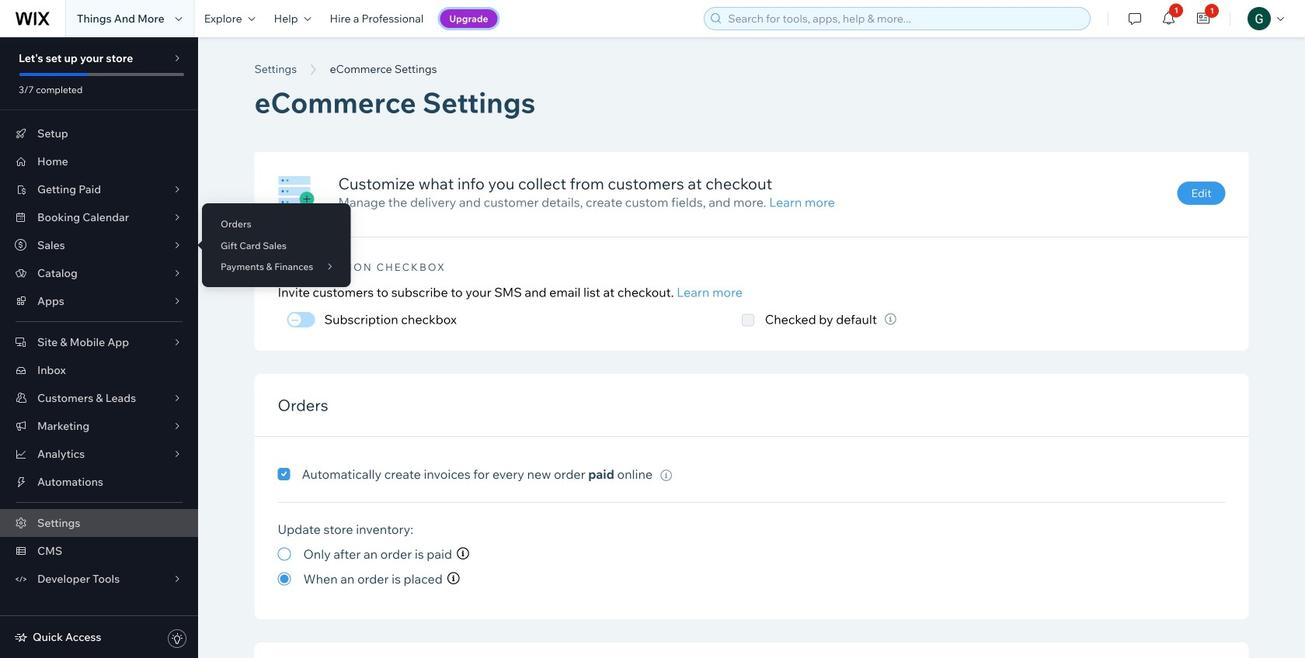 Task type: describe. For each thing, give the bounding box(es) containing it.
2 vertical spatial info tooltip image
[[457, 548, 469, 561]]

sidebar element
[[0, 37, 198, 659]]

Search for tools, apps, help & more... field
[[724, 8, 1086, 30]]

0 vertical spatial info tooltip image
[[885, 314, 897, 325]]

1 vertical spatial info tooltip image
[[660, 470, 672, 482]]



Task type: locate. For each thing, give the bounding box(es) containing it.
2 horizontal spatial info tooltip image
[[885, 314, 897, 325]]

1 horizontal spatial info tooltip image
[[660, 470, 672, 482]]

info tooltip image
[[447, 573, 460, 586]]

info tooltip image
[[885, 314, 897, 325], [660, 470, 672, 482], [457, 548, 469, 561]]

0 horizontal spatial info tooltip image
[[457, 548, 469, 561]]



Task type: vqa. For each thing, say whether or not it's contained in the screenshot.
the middle info tooltip image
yes



